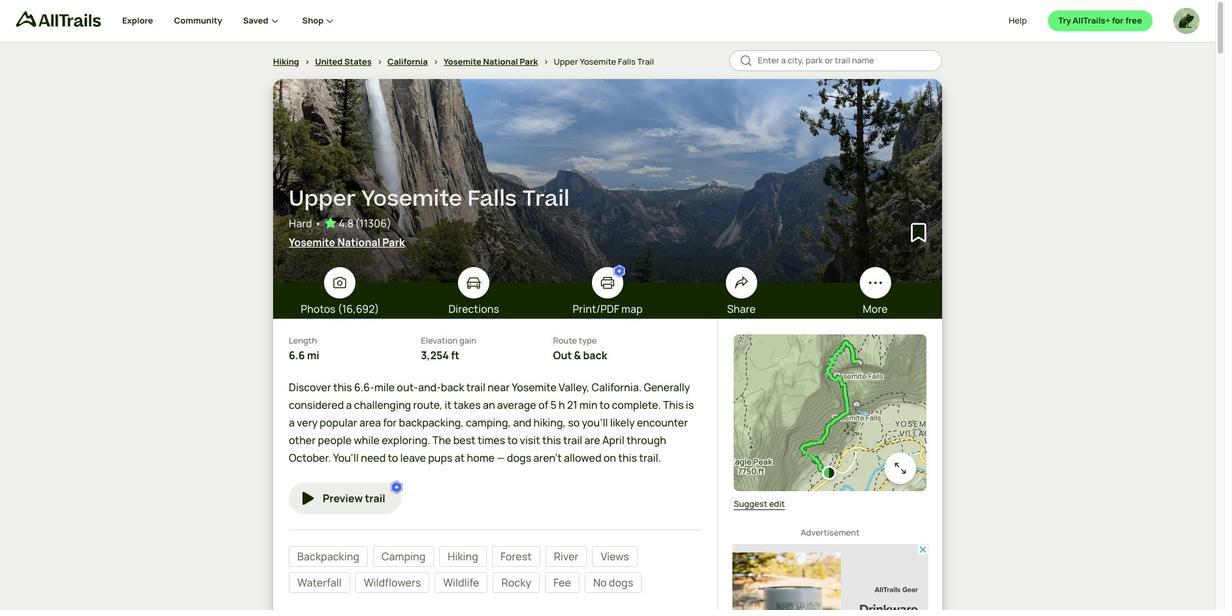 Task type: locate. For each thing, give the bounding box(es) containing it.
allowed
[[564, 451, 602, 465]]

1 vertical spatial upper
[[289, 184, 356, 215]]

1 vertical spatial dogs
[[609, 576, 633, 590]]

0 horizontal spatial upper
[[289, 184, 356, 215]]

while
[[354, 433, 380, 448]]

hiking
[[273, 56, 299, 67], [448, 550, 478, 564]]

saved button
[[243, 0, 302, 42]]

trail down so
[[563, 433, 582, 448]]

0 vertical spatial trail
[[466, 380, 486, 394]]

map
[[621, 302, 643, 316]]

community
[[174, 15, 222, 26]]

0 vertical spatial dogs
[[507, 451, 531, 465]]

1 horizontal spatial park
[[520, 56, 538, 67]]

0 horizontal spatial dogs
[[507, 451, 531, 465]]

for left free at right top
[[1112, 15, 1124, 26]]

6.6-
[[354, 380, 374, 394]]

expand map image
[[893, 461, 908, 476]]

times
[[478, 433, 505, 448]]

&
[[574, 348, 581, 362]]

directions link
[[407, 267, 541, 317]]

try
[[1058, 15, 1071, 26]]

dialog
[[0, 0, 1225, 610]]

a up popular
[[346, 398, 352, 412]]

share
[[727, 302, 756, 316]]

edit
[[769, 498, 785, 510]]

a left very
[[289, 416, 295, 430]]

to right min
[[600, 398, 610, 412]]

dogs right the —
[[507, 451, 531, 465]]

1 horizontal spatial back
[[583, 348, 607, 362]]

0 horizontal spatial trail
[[365, 492, 385, 506]]

0 horizontal spatial this
[[333, 380, 352, 394]]

1 vertical spatial trail
[[563, 433, 582, 448]]

1 horizontal spatial dogs
[[609, 576, 633, 590]]

is
[[686, 398, 694, 412]]

—
[[497, 451, 505, 465]]

2 vertical spatial trail
[[365, 492, 385, 506]]

elevation
[[421, 335, 458, 346]]

1 vertical spatial back
[[441, 380, 464, 394]]

back inside discover this 6.6-mile out-and-back trail near yosemite valley, california. generally considered a challenging route, it takes an average of 5 h 21 min to complete. this is a very popular area for backpacking, camping, and hiking, so you'll likely encounter other people while exploring. the best times to visit this trail are april through october. you'll need to leave pups at home — dogs aren't allowed on this trail.
[[441, 380, 464, 394]]

0 vertical spatial trail
[[637, 56, 654, 67]]

0 vertical spatial a
[[346, 398, 352, 412]]

explore link
[[122, 0, 153, 42]]

upper
[[554, 56, 578, 67], [289, 184, 356, 215]]

1 vertical spatial falls
[[468, 184, 517, 215]]

you'll
[[333, 451, 359, 465]]

0 horizontal spatial park
[[383, 235, 405, 250]]

trail right preview
[[365, 492, 385, 506]]

waterfall
[[297, 576, 342, 590]]

through
[[627, 433, 666, 448]]

this down hiking,
[[542, 433, 561, 448]]

back up the it
[[441, 380, 464, 394]]

park
[[520, 56, 538, 67], [383, 235, 405, 250]]

to
[[600, 398, 610, 412], [507, 433, 518, 448], [388, 451, 398, 465]]

1 vertical spatial national
[[337, 235, 380, 250]]

hiking,
[[534, 416, 566, 430]]

0 horizontal spatial hiking
[[273, 56, 299, 67]]

california link
[[388, 56, 428, 67]]

to left visit
[[507, 433, 518, 448]]

4.8 ( 11306 )
[[339, 216, 392, 231]]

fee
[[554, 576, 571, 590]]

0 vertical spatial hiking
[[273, 56, 299, 67]]

directions
[[449, 302, 499, 316]]

considered
[[289, 398, 344, 412]]

1 horizontal spatial national
[[483, 56, 518, 67]]

1 horizontal spatial for
[[1112, 15, 1124, 26]]

3 › from the left
[[433, 56, 439, 67]]

1 horizontal spatial this
[[542, 433, 561, 448]]

advertisement
[[801, 526, 860, 538]]

takes
[[454, 398, 481, 412]]

generally
[[644, 380, 690, 394]]

2 horizontal spatial to
[[600, 398, 610, 412]]

preview trail
[[323, 492, 385, 506]]

hiking › united states › california › yosemite national park › upper yosemite falls trail
[[273, 56, 654, 67]]

free
[[1126, 15, 1142, 26]]

2 vertical spatial to
[[388, 451, 398, 465]]

1 vertical spatial hiking
[[448, 550, 478, 564]]

views
[[601, 550, 629, 564]]

falls
[[618, 56, 636, 67], [468, 184, 517, 215]]

0 horizontal spatial trail
[[522, 184, 570, 215]]

0 horizontal spatial for
[[383, 416, 397, 430]]

home
[[467, 451, 495, 465]]

1 horizontal spatial trail
[[466, 380, 486, 394]]

explore
[[122, 15, 153, 26]]

and-
[[418, 380, 441, 394]]

upper yosemite falls trail map image
[[734, 335, 927, 491]]

very
[[297, 416, 318, 430]]

1 vertical spatial trail
[[522, 184, 570, 215]]

11306
[[360, 216, 387, 231]]

hard
[[289, 216, 312, 231]]

upper yosemite falls trail
[[289, 184, 570, 215]]

1 horizontal spatial trail
[[637, 56, 654, 67]]

length
[[289, 335, 317, 346]]

1 horizontal spatial a
[[346, 398, 352, 412]]

0 vertical spatial back
[[583, 348, 607, 362]]

back
[[583, 348, 607, 362], [441, 380, 464, 394]]

trail
[[637, 56, 654, 67], [522, 184, 570, 215]]

on
[[604, 451, 616, 465]]

type
[[579, 335, 597, 346]]

challenging
[[354, 398, 411, 412]]

0 vertical spatial upper
[[554, 56, 578, 67]]

0 vertical spatial park
[[520, 56, 538, 67]]

shop button
[[302, 0, 337, 42]]

national
[[483, 56, 518, 67], [337, 235, 380, 250]]

advertisement region
[[732, 544, 928, 610]]

0 horizontal spatial a
[[289, 416, 295, 430]]

for down challenging
[[383, 416, 397, 430]]

backpacking,
[[399, 416, 464, 430]]

0 vertical spatial falls
[[618, 56, 636, 67]]

need
[[361, 451, 386, 465]]

dogs
[[507, 451, 531, 465], [609, 576, 633, 590]]

None search field
[[729, 50, 942, 71]]

2 › from the left
[[377, 56, 382, 67]]

print/pdf
[[573, 302, 619, 316]]

shop
[[302, 15, 324, 26]]

this right on
[[618, 451, 637, 465]]

april
[[602, 433, 625, 448]]

preview trail button
[[289, 483, 401, 515]]

community link
[[174, 0, 222, 42]]

1 vertical spatial for
[[383, 416, 397, 430]]

mi
[[307, 348, 319, 362]]

backpacking
[[297, 550, 359, 564]]

for
[[1112, 15, 1124, 26], [383, 416, 397, 430]]

5
[[551, 398, 557, 412]]

for inside discover this 6.6-mile out-and-back trail near yosemite valley, california. generally considered a challenging route, it takes an average of 5 h 21 min to complete. this is a very popular area for backpacking, camping, and hiking, so you'll likely encounter other people while exploring. the best times to visit this trail are april through october. you'll need to leave pups at home — dogs aren't allowed on this trail.
[[383, 416, 397, 430]]

help
[[1009, 15, 1027, 26]]

yosemite inside discover this 6.6-mile out-and-back trail near yosemite valley, california. generally considered a challenging route, it takes an average of 5 h 21 min to complete. this is a very popular area for backpacking, camping, and hiking, so you'll likely encounter other people while exploring. the best times to visit this trail are april through october. you'll need to leave pups at home — dogs aren't allowed on this trail.
[[512, 380, 557, 394]]

dogs right no
[[609, 576, 633, 590]]

a
[[346, 398, 352, 412], [289, 416, 295, 430]]

hiking up wildlife
[[448, 550, 478, 564]]

suggest
[[734, 498, 768, 510]]

to right need
[[388, 451, 398, 465]]

mile
[[374, 380, 395, 394]]

yosemite
[[444, 56, 482, 67], [580, 56, 616, 67], [361, 184, 462, 215], [289, 235, 335, 250], [512, 380, 557, 394]]

other
[[289, 433, 316, 448]]

california.
[[592, 380, 642, 394]]

1 horizontal spatial to
[[507, 433, 518, 448]]

hiking down saved button
[[273, 56, 299, 67]]

0 horizontal spatial to
[[388, 451, 398, 465]]

you'll
[[582, 416, 608, 430]]

trail up takes
[[466, 380, 486, 394]]

1 horizontal spatial hiking
[[448, 550, 478, 564]]

more link
[[808, 267, 942, 317]]

dogs inside discover this 6.6-mile out-and-back trail near yosemite valley, california. generally considered a challenging route, it takes an average of 5 h 21 min to complete. this is a very popular area for backpacking, camping, and hiking, so you'll likely encounter other people while exploring. the best times to visit this trail are april through october. you'll need to leave pups at home — dogs aren't allowed on this trail.
[[507, 451, 531, 465]]

this left 6.6-
[[333, 380, 352, 394]]

suggest edit
[[734, 498, 785, 510]]

0 horizontal spatial back
[[441, 380, 464, 394]]

back down "type"
[[583, 348, 607, 362]]

2 horizontal spatial this
[[618, 451, 637, 465]]



Task type: describe. For each thing, give the bounding box(es) containing it.
upper yosemite falls trail, yosemite national park, yosemite valley, california, united states | alltrails.com image
[[273, 79, 942, 283]]

share link
[[675, 267, 808, 317]]

the
[[432, 433, 451, 448]]

photos (16,692)
[[301, 302, 379, 316]]

alltrails image
[[16, 11, 101, 27]]

saved
[[243, 15, 268, 26]]

2 horizontal spatial trail
[[563, 433, 582, 448]]

(
[[355, 216, 360, 231]]

trail inside button
[[365, 492, 385, 506]]

camping,
[[466, 416, 511, 430]]

camping
[[382, 550, 426, 564]]

people
[[318, 433, 352, 448]]

discover this 6.6-mile out-and-back trail near yosemite valley, california. generally considered a challenging route, it takes an average of 5 h 21 min to complete. this is a very popular area for backpacking, camping, and hiking, so you'll likely encounter other people while exploring. the best times to visit this trail are april through october. you'll need to leave pups at home — dogs aren't allowed on this trail.
[[289, 380, 694, 465]]

hiking link
[[273, 56, 299, 67]]

add to list image
[[909, 222, 929, 242]]

)
[[387, 216, 392, 231]]

0 vertical spatial national
[[483, 56, 518, 67]]

so
[[568, 416, 580, 430]]

0 vertical spatial this
[[333, 380, 352, 394]]

noah image
[[1174, 8, 1200, 34]]

it
[[445, 398, 452, 412]]

average
[[497, 398, 536, 412]]

1 vertical spatial yosemite national park link
[[289, 235, 911, 250]]

at
[[455, 451, 465, 465]]

more
[[863, 302, 888, 316]]

area
[[359, 416, 381, 430]]

are
[[585, 433, 600, 448]]

out
[[553, 348, 572, 362]]

cookie consent banner dialog
[[16, 548, 1200, 595]]

pups
[[428, 451, 453, 465]]

discover
[[289, 380, 331, 394]]

1 › from the left
[[305, 56, 310, 67]]

hiking for hiking › united states › california › yosemite national park › upper yosemite falls trail
[[273, 56, 299, 67]]

this
[[663, 398, 684, 412]]

no dogs
[[593, 576, 633, 590]]

4.8
[[339, 216, 354, 231]]

exploring.
[[382, 433, 430, 448]]

hiking for hiking
[[448, 550, 478, 564]]

print/pdf map link
[[541, 265, 675, 317]]

0 vertical spatial to
[[600, 398, 610, 412]]

river
[[554, 550, 579, 564]]

6.6
[[289, 348, 305, 362]]

united
[[315, 56, 343, 67]]

0 horizontal spatial falls
[[468, 184, 517, 215]]

1 vertical spatial park
[[383, 235, 405, 250]]

and
[[513, 416, 532, 430]]

1 horizontal spatial falls
[[618, 56, 636, 67]]

california
[[388, 56, 428, 67]]

photos
[[301, 302, 336, 316]]

no
[[593, 576, 607, 590]]

help link
[[1009, 15, 1027, 27]]

october.
[[289, 451, 331, 465]]

1 vertical spatial a
[[289, 416, 295, 430]]

likely
[[610, 416, 635, 430]]

1 horizontal spatial upper
[[554, 56, 578, 67]]

alltrails link
[[16, 11, 122, 33]]

complete.
[[612, 398, 661, 412]]

Enter a city, park or trail name field
[[758, 54, 932, 67]]

h
[[559, 398, 565, 412]]

min
[[580, 398, 598, 412]]

21
[[567, 398, 577, 412]]

(16,692)
[[338, 302, 379, 316]]

wildflowers
[[364, 576, 421, 590]]

gain
[[459, 335, 476, 346]]

alltrails+
[[1073, 15, 1110, 26]]

suggest edit link
[[734, 498, 785, 511]]

length 6.6 mi
[[289, 335, 319, 362]]

valley,
[[559, 380, 590, 394]]

leave
[[400, 451, 426, 465]]

popular
[[320, 416, 357, 430]]

saved link
[[243, 0, 281, 42]]

2 vertical spatial this
[[618, 451, 637, 465]]

try alltrails+ for free
[[1058, 15, 1142, 26]]

ft
[[451, 348, 460, 362]]

0 horizontal spatial national
[[337, 235, 380, 250]]

4 › from the left
[[543, 56, 549, 67]]

route,
[[413, 398, 443, 412]]

•
[[315, 216, 322, 231]]

visit
[[520, 433, 540, 448]]

forest
[[500, 550, 532, 564]]

0 vertical spatial for
[[1112, 15, 1124, 26]]

back inside route type out & back
[[583, 348, 607, 362]]

wildlife
[[443, 576, 479, 590]]

route type out & back
[[553, 335, 607, 362]]

1 vertical spatial to
[[507, 433, 518, 448]]

3,254
[[421, 348, 449, 362]]

encounter
[[637, 416, 688, 430]]

states
[[344, 56, 372, 67]]

of
[[538, 398, 549, 412]]

0 vertical spatial yosemite national park link
[[444, 56, 538, 67]]

united states link
[[315, 56, 372, 67]]

1 vertical spatial this
[[542, 433, 561, 448]]

preview
[[323, 492, 363, 506]]

hard •
[[289, 216, 322, 231]]



Task type: vqa. For each thing, say whether or not it's contained in the screenshot.
the 'free,' at the bottom of page
no



